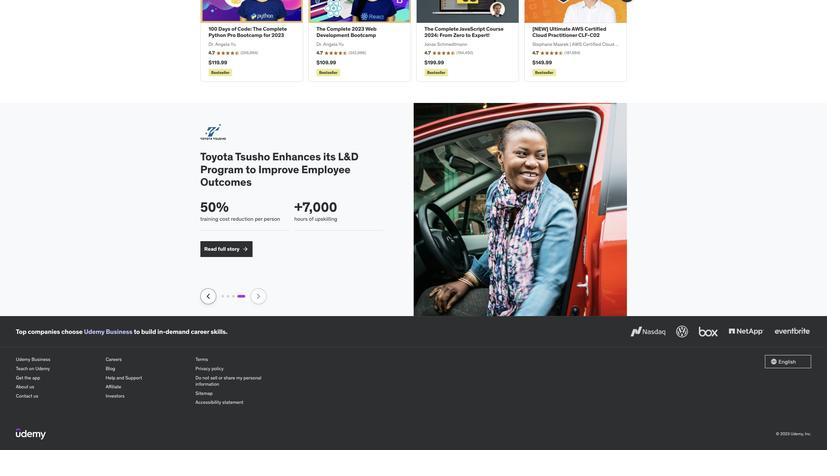 Task type: vqa. For each thing, say whether or not it's contained in the screenshot.
Build a Hotspot Management App with Laravel & Router OS API total
no



Task type: locate. For each thing, give the bounding box(es) containing it.
0 horizontal spatial complete
[[263, 26, 287, 32]]

1 vertical spatial business
[[32, 357, 50, 363]]

terms privacy policy do not sell or share my personal information sitemap accessibility statement
[[196, 357, 262, 406]]

complete for 2024:
[[435, 26, 459, 32]]

person
[[264, 216, 280, 222]]

to
[[466, 32, 471, 38], [246, 163, 256, 176], [134, 328, 140, 336]]

us right about
[[29, 384, 34, 390]]

1 vertical spatial us
[[33, 394, 38, 400]]

my
[[237, 375, 243, 381]]

statement
[[223, 400, 244, 406]]

1 bootcamp from the left
[[237, 32, 263, 38]]

complete inside the complete 2023 web development bootcamp
[[327, 26, 351, 32]]

eventbrite image
[[774, 325, 812, 340]]

0 horizontal spatial to
[[134, 328, 140, 336]]

of
[[232, 26, 237, 32], [309, 216, 314, 222]]

to left 'improve'
[[246, 163, 256, 176]]

small image
[[242, 246, 249, 253], [771, 359, 778, 366]]

read full story
[[204, 246, 240, 253]]

1 horizontal spatial the
[[317, 26, 326, 32]]

upskilling
[[315, 216, 338, 222]]

1 horizontal spatial small image
[[771, 359, 778, 366]]

aws
[[572, 26, 584, 32]]

investors
[[106, 394, 125, 400]]

toyota
[[200, 150, 233, 164]]

1 horizontal spatial bootcamp
[[351, 32, 376, 38]]

0 horizontal spatial business
[[32, 357, 50, 363]]

50% training cost reduction per person
[[200, 199, 280, 222]]

3 complete from the left
[[435, 26, 459, 32]]

of right the days
[[232, 26, 237, 32]]

1 horizontal spatial to
[[246, 163, 256, 176]]

2 vertical spatial udemy
[[35, 366, 50, 372]]

2 horizontal spatial to
[[466, 32, 471, 38]]

2023 inside 100 days of code: the complete python pro bootcamp for 2023
[[272, 32, 284, 38]]

sitemap link
[[196, 390, 280, 399]]

0 horizontal spatial 2023
[[272, 32, 284, 38]]

0 horizontal spatial small image
[[242, 246, 249, 253]]

small image left english
[[771, 359, 778, 366]]

help
[[106, 375, 115, 381]]

choose
[[61, 328, 83, 336]]

business inside udemy business teach on udemy get the app about us contact us
[[32, 357, 50, 363]]

0 horizontal spatial udemy
[[16, 357, 30, 363]]

english
[[779, 359, 797, 366]]

1 horizontal spatial 2023
[[352, 26, 365, 32]]

web
[[366, 26, 377, 32]]

the inside the complete javascript course 2024: from zero to expert!
[[425, 26, 434, 32]]

investors link
[[106, 392, 190, 401]]

1 vertical spatial udemy
[[16, 357, 30, 363]]

c02
[[590, 32, 600, 38]]

companies
[[28, 328, 60, 336]]

bootcamp inside the complete 2023 web development bootcamp
[[351, 32, 376, 38]]

udemy right on at the left of the page
[[35, 366, 50, 372]]

us
[[29, 384, 34, 390], [33, 394, 38, 400]]

0 vertical spatial small image
[[242, 246, 249, 253]]

volkswagen image
[[676, 325, 690, 340]]

about us link
[[16, 383, 100, 392]]

2023 right for
[[272, 32, 284, 38]]

pro
[[227, 32, 236, 38]]

bootcamp
[[237, 32, 263, 38], [351, 32, 376, 38]]

+7,000 hours of upskilling
[[295, 199, 338, 222]]

1 complete from the left
[[263, 26, 287, 32]]

skills.
[[211, 328, 228, 336]]

complete inside 100 days of code: the complete python pro bootcamp for 2023
[[263, 26, 287, 32]]

business
[[106, 328, 133, 336], [32, 357, 50, 363]]

1 the from the left
[[253, 26, 262, 32]]

of inside the +7,000 hours of upskilling
[[309, 216, 314, 222]]

sell
[[211, 375, 218, 381]]

code:
[[238, 26, 252, 32]]

1 horizontal spatial complete
[[327, 26, 351, 32]]

practitioner
[[549, 32, 578, 38]]

2023 right ©
[[781, 432, 791, 437]]

bootcamp left for
[[237, 32, 263, 38]]

0 vertical spatial udemy
[[84, 328, 105, 336]]

outcomes
[[200, 176, 252, 189]]

2 horizontal spatial the
[[425, 26, 434, 32]]

0 horizontal spatial the
[[253, 26, 262, 32]]

bootcamp right development at left
[[351, 32, 376, 38]]

0 vertical spatial to
[[466, 32, 471, 38]]

0 vertical spatial business
[[106, 328, 133, 336]]

the
[[24, 375, 31, 381]]

help and support link
[[106, 374, 190, 383]]

50%
[[200, 199, 229, 216]]

1 horizontal spatial of
[[309, 216, 314, 222]]

complete inside the complete javascript course 2024: from zero to expert!
[[435, 26, 459, 32]]

of right hours
[[309, 216, 314, 222]]

not
[[203, 375, 209, 381]]

top
[[16, 328, 27, 336]]

100 days of code: the complete python pro bootcamp for 2023
[[209, 26, 287, 38]]

sitemap
[[196, 391, 213, 397]]

udemy right choose
[[84, 328, 105, 336]]

box image
[[698, 325, 720, 340]]

blog
[[106, 366, 115, 372]]

the
[[253, 26, 262, 32], [317, 26, 326, 32], [425, 26, 434, 32]]

business up 'careers'
[[106, 328, 133, 336]]

1 vertical spatial of
[[309, 216, 314, 222]]

0 horizontal spatial bootcamp
[[237, 32, 263, 38]]

2 horizontal spatial udemy
[[84, 328, 105, 336]]

+7,000
[[295, 199, 338, 216]]

2023 left web on the top of page
[[352, 26, 365, 32]]

the inside the complete 2023 web development bootcamp
[[317, 26, 326, 32]]

policy
[[212, 366, 224, 372]]

of for +7,000
[[309, 216, 314, 222]]

app
[[32, 375, 40, 381]]

netapp image
[[728, 325, 766, 340]]

2 bootcamp from the left
[[351, 32, 376, 38]]

and
[[117, 375, 124, 381]]

udemy up teach
[[16, 357, 30, 363]]

teach
[[16, 366, 28, 372]]

3 the from the left
[[425, 26, 434, 32]]

bootcamp inside 100 days of code: the complete python pro bootcamp for 2023
[[237, 32, 263, 38]]

0 vertical spatial us
[[29, 384, 34, 390]]

do
[[196, 375, 202, 381]]

2 complete from the left
[[327, 26, 351, 32]]

1 vertical spatial small image
[[771, 359, 778, 366]]

2 vertical spatial to
[[134, 328, 140, 336]]

2 the from the left
[[317, 26, 326, 32]]

udemy business link up 'careers'
[[84, 328, 133, 336]]

1 vertical spatial to
[[246, 163, 256, 176]]

0 horizontal spatial of
[[232, 26, 237, 32]]

to inside the complete javascript course 2024: from zero to expert!
[[466, 32, 471, 38]]

small image right story
[[242, 246, 249, 253]]

for
[[264, 32, 271, 38]]

of inside 100 days of code: the complete python pro bootcamp for 2023
[[232, 26, 237, 32]]

cost
[[220, 216, 230, 222]]

to left build
[[134, 328, 140, 336]]

1 horizontal spatial udemy
[[35, 366, 50, 372]]

teach on udemy link
[[16, 365, 100, 374]]

careers
[[106, 357, 122, 363]]

udemy business link up get the app link
[[16, 356, 100, 365]]

us right contact
[[33, 394, 38, 400]]

0 vertical spatial of
[[232, 26, 237, 32]]

business up on at the left of the page
[[32, 357, 50, 363]]

2 horizontal spatial complete
[[435, 26, 459, 32]]

zero
[[454, 32, 465, 38]]

full
[[218, 246, 226, 253]]

information
[[196, 382, 219, 388]]

to right zero
[[466, 32, 471, 38]]



Task type: describe. For each thing, give the bounding box(es) containing it.
next image
[[253, 292, 264, 302]]

udemy business teach on udemy get the app about us contact us
[[16, 357, 50, 400]]

affiliate link
[[106, 383, 190, 392]]

to inside toyota tsusho enhances its l&d program to improve employee outcomes
[[246, 163, 256, 176]]

the for 2024:
[[425, 26, 434, 32]]

do not sell or share my personal information button
[[196, 374, 280, 390]]

1 horizontal spatial business
[[106, 328, 133, 336]]

2023 inside the complete 2023 web development bootcamp
[[352, 26, 365, 32]]

[new]
[[533, 26, 549, 32]]

per
[[255, 216, 263, 222]]

in-
[[158, 328, 166, 336]]

the complete javascript course 2024: from zero to expert!
[[425, 26, 504, 38]]

0 vertical spatial udemy business link
[[84, 328, 133, 336]]

toyota tsusho enhances its l&d program to improve employee outcomes
[[200, 150, 359, 189]]

careers link
[[106, 356, 190, 365]]

clf-
[[579, 32, 590, 38]]

©
[[777, 432, 780, 437]]

hours
[[295, 216, 308, 222]]

the complete 2023 web development bootcamp link
[[317, 26, 377, 38]]

personal
[[244, 375, 262, 381]]

development
[[317, 32, 350, 38]]

build
[[141, 328, 156, 336]]

inc.
[[806, 432, 812, 437]]

career
[[191, 328, 210, 336]]

the complete javascript course 2024: from zero to expert! link
[[425, 26, 504, 38]]

careers blog help and support affiliate investors
[[106, 357, 142, 400]]

or
[[219, 375, 223, 381]]

of for 100
[[232, 26, 237, 32]]

2024:
[[425, 32, 439, 38]]

javascript
[[460, 26, 486, 32]]

small image inside english button
[[771, 359, 778, 366]]

previous image
[[203, 292, 214, 302]]

the for development
[[317, 26, 326, 32]]

affiliate
[[106, 384, 121, 390]]

expert!
[[472, 32, 490, 38]]

the inside 100 days of code: the complete python pro bootcamp for 2023
[[253, 26, 262, 32]]

nasdaq image
[[630, 325, 668, 340]]

read
[[204, 246, 217, 253]]

ultimate
[[550, 26, 571, 32]]

top companies choose udemy business to build in-demand career skills.
[[16, 328, 228, 336]]

program
[[200, 163, 244, 176]]

get the app link
[[16, 374, 100, 383]]

udemy,
[[792, 432, 805, 437]]

1 vertical spatial udemy business link
[[16, 356, 100, 365]]

l&d
[[338, 150, 359, 164]]

100 days of code: the complete python pro bootcamp for 2023 link
[[209, 26, 287, 38]]

story
[[227, 246, 240, 253]]

from
[[440, 32, 453, 38]]

english button
[[766, 356, 812, 369]]

course
[[487, 26, 504, 32]]

toyota tsusho image
[[200, 124, 226, 140]]

accessibility
[[196, 400, 221, 406]]

contact
[[16, 394, 32, 400]]

cloud
[[533, 32, 547, 38]]

reduction
[[231, 216, 254, 222]]

the complete 2023 web development bootcamp
[[317, 26, 377, 38]]

python
[[209, 32, 226, 38]]

certified
[[585, 26, 607, 32]]

enhances
[[273, 150, 321, 164]]

improve
[[259, 163, 299, 176]]

share
[[224, 375, 235, 381]]

complete for development
[[327, 26, 351, 32]]

days
[[219, 26, 231, 32]]

employee
[[302, 163, 351, 176]]

contact us link
[[16, 392, 100, 401]]

privacy
[[196, 366, 211, 372]]

blog link
[[106, 365, 190, 374]]

terms
[[196, 357, 208, 363]]

2 horizontal spatial 2023
[[781, 432, 791, 437]]

[new] ultimate aws certified cloud practitioner clf-c02
[[533, 26, 607, 38]]

© 2023 udemy, inc.
[[777, 432, 812, 437]]

read full story link
[[200, 242, 253, 257]]

training
[[200, 216, 219, 222]]

about
[[16, 384, 28, 390]]

small image inside read full story link
[[242, 246, 249, 253]]

terms link
[[196, 356, 280, 365]]

demand
[[166, 328, 190, 336]]

accessibility statement link
[[196, 399, 280, 408]]

100
[[209, 26, 217, 32]]

its
[[323, 150, 336, 164]]

privacy policy link
[[196, 365, 280, 374]]

udemy image
[[16, 429, 46, 440]]

get
[[16, 375, 23, 381]]

on
[[29, 366, 34, 372]]



